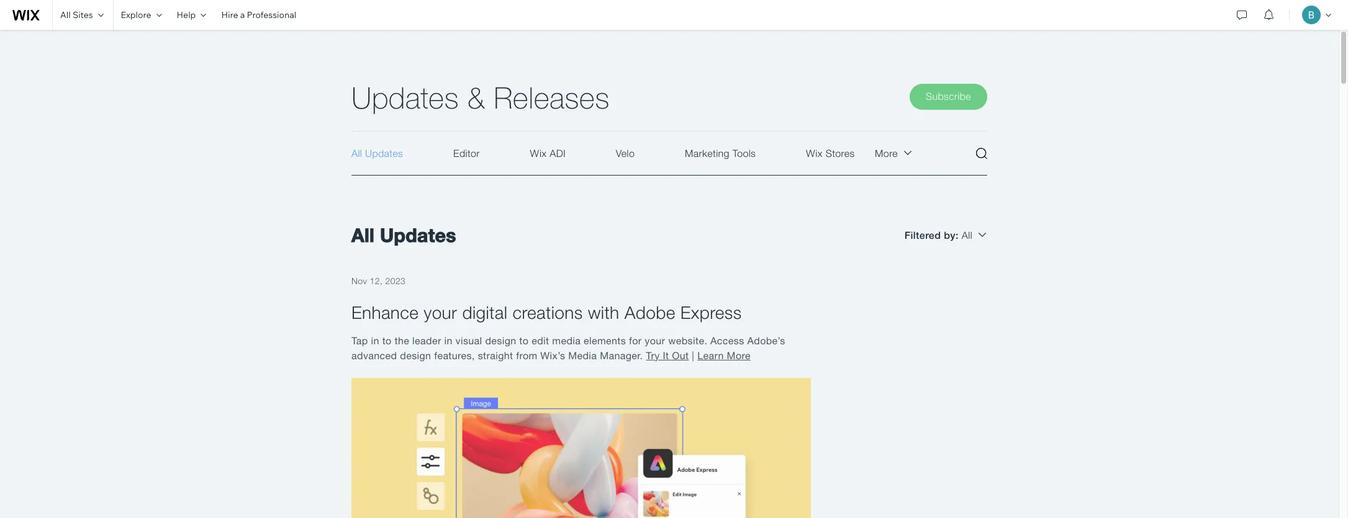 Task type: vqa. For each thing, say whether or not it's contained in the screenshot.
Wix Payments Accounts
no



Task type: describe. For each thing, give the bounding box(es) containing it.
hire a professional link
[[214, 0, 304, 30]]

professional
[[247, 9, 296, 20]]

help button
[[169, 0, 214, 30]]

sites
[[73, 9, 93, 20]]

a
[[240, 9, 245, 20]]

all
[[60, 9, 71, 20]]

all sites
[[60, 9, 93, 20]]



Task type: locate. For each thing, give the bounding box(es) containing it.
explore
[[121, 9, 151, 20]]

hire a professional
[[221, 9, 296, 20]]

hire
[[221, 9, 238, 20]]

help
[[177, 9, 196, 20]]



